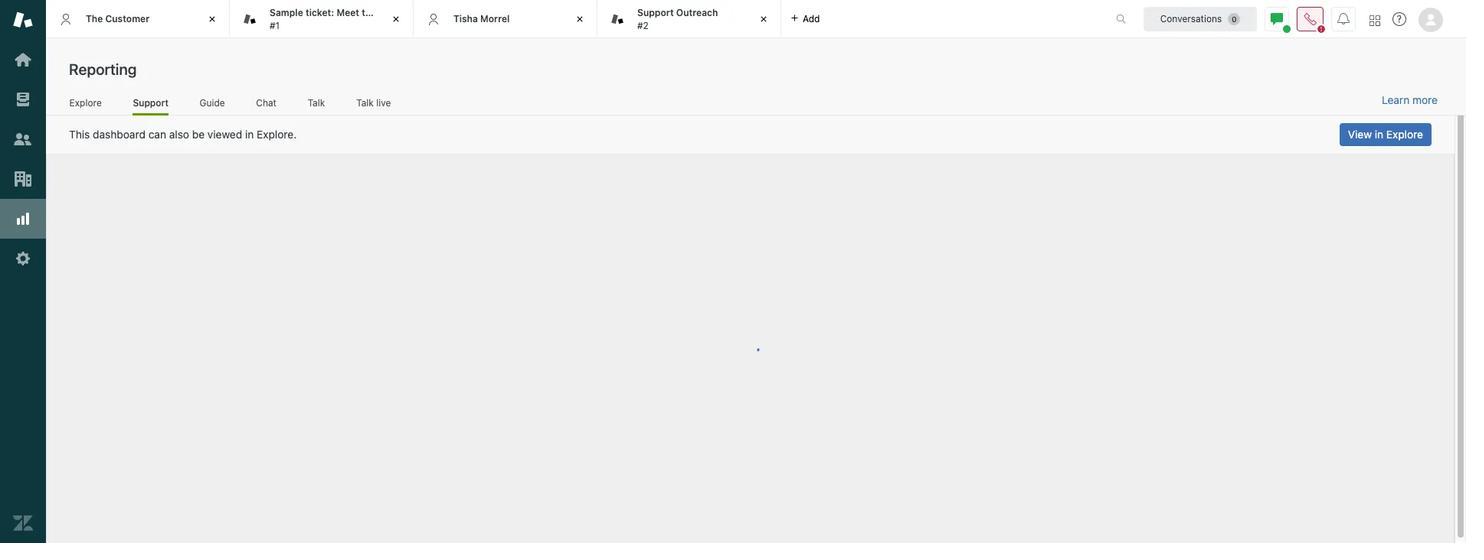 Task type: vqa. For each thing, say whether or not it's contained in the screenshot.
'Talk' 'link'
yes



Task type: locate. For each thing, give the bounding box(es) containing it.
explore inside button
[[1386, 128, 1423, 141]]

1 horizontal spatial close image
[[572, 11, 588, 27]]

in right the viewed
[[245, 128, 254, 141]]

talk
[[308, 97, 325, 108], [356, 97, 374, 108]]

support
[[637, 7, 674, 18], [133, 97, 169, 108]]

talk inside "link"
[[308, 97, 325, 108]]

close image
[[388, 11, 404, 27], [572, 11, 588, 27]]

talk for talk
[[308, 97, 325, 108]]

1 horizontal spatial tab
[[597, 0, 781, 38]]

talk right chat
[[308, 97, 325, 108]]

0 horizontal spatial close image
[[388, 11, 404, 27]]

explore up this
[[69, 97, 102, 108]]

0 horizontal spatial talk
[[308, 97, 325, 108]]

the
[[86, 13, 103, 24]]

live
[[376, 97, 391, 108]]

learn more
[[1382, 93, 1438, 106]]

2 close image from the left
[[572, 11, 588, 27]]

add
[[803, 13, 820, 24]]

0 vertical spatial support
[[637, 7, 674, 18]]

0 horizontal spatial support
[[133, 97, 169, 108]]

customers image
[[13, 129, 33, 149]]

2 close image from the left
[[756, 11, 771, 27]]

close image right the the
[[388, 11, 404, 27]]

notifications image
[[1337, 13, 1350, 25]]

2 talk from the left
[[356, 97, 374, 108]]

tisha morrel
[[453, 13, 510, 24]]

ticket
[[379, 7, 404, 18]]

1 horizontal spatial close image
[[756, 11, 771, 27]]

1 close image from the left
[[205, 11, 220, 27]]

this
[[69, 128, 90, 141]]

close image for tab containing support outreach
[[756, 11, 771, 27]]

1 horizontal spatial explore
[[1386, 128, 1423, 141]]

close image inside tab
[[388, 11, 404, 27]]

2 in from the left
[[1375, 128, 1384, 141]]

in inside button
[[1375, 128, 1384, 141]]

tab containing support outreach
[[597, 0, 781, 38]]

close image left add popup button
[[756, 11, 771, 27]]

close image
[[205, 11, 220, 27], [756, 11, 771, 27]]

#1
[[270, 20, 280, 31]]

talk link
[[307, 97, 325, 113]]

close image left #1
[[205, 11, 220, 27]]

tab containing sample ticket: meet the ticket
[[230, 0, 414, 38]]

close image inside tisha morrel tab
[[572, 11, 588, 27]]

support up the can
[[133, 97, 169, 108]]

explore
[[69, 97, 102, 108], [1386, 128, 1423, 141]]

support up #2
[[637, 7, 674, 18]]

ticket:
[[306, 7, 334, 18]]

support inside support outreach #2
[[637, 7, 674, 18]]

close image for "the customer" "tab"
[[205, 11, 220, 27]]

tab
[[230, 0, 414, 38], [597, 0, 781, 38]]

support outreach #2
[[637, 7, 718, 31]]

zendesk image
[[13, 514, 33, 534]]

1 horizontal spatial in
[[1375, 128, 1384, 141]]

1 horizontal spatial support
[[637, 7, 674, 18]]

meet
[[337, 7, 359, 18]]

talk live link
[[356, 97, 391, 113]]

0 horizontal spatial in
[[245, 128, 254, 141]]

1 close image from the left
[[388, 11, 404, 27]]

in
[[245, 128, 254, 141], [1375, 128, 1384, 141]]

0 horizontal spatial tab
[[230, 0, 414, 38]]

be
[[192, 128, 205, 141]]

add button
[[781, 0, 829, 38]]

0 horizontal spatial close image
[[205, 11, 220, 27]]

1 vertical spatial explore
[[1386, 128, 1423, 141]]

0 vertical spatial explore
[[69, 97, 102, 108]]

the customer tab
[[46, 0, 230, 38]]

1 vertical spatial support
[[133, 97, 169, 108]]

1 horizontal spatial talk
[[356, 97, 374, 108]]

button displays agent's chat status as online. image
[[1271, 13, 1283, 25]]

talk left live
[[356, 97, 374, 108]]

1 talk from the left
[[308, 97, 325, 108]]

2 tab from the left
[[597, 0, 781, 38]]

conversations
[[1160, 13, 1222, 24]]

can
[[148, 128, 166, 141]]

1 in from the left
[[245, 128, 254, 141]]

outreach
[[676, 7, 718, 18]]

close image inside tab
[[756, 11, 771, 27]]

views image
[[13, 90, 33, 110]]

close image left #2
[[572, 11, 588, 27]]

also
[[169, 128, 189, 141]]

close image inside "the customer" "tab"
[[205, 11, 220, 27]]

explore link
[[69, 97, 102, 113]]

explore down learn more link
[[1386, 128, 1423, 141]]

1 tab from the left
[[230, 0, 414, 38]]

admin image
[[13, 249, 33, 269]]

in right view
[[1375, 128, 1384, 141]]

customer
[[105, 13, 149, 24]]

view in explore button
[[1340, 123, 1432, 146]]

view
[[1348, 128, 1372, 141]]



Task type: describe. For each thing, give the bounding box(es) containing it.
dashboard
[[93, 128, 146, 141]]

sample
[[270, 7, 303, 18]]

tisha morrel tab
[[414, 0, 597, 38]]

main element
[[0, 0, 46, 544]]

0 horizontal spatial explore
[[69, 97, 102, 108]]

get help image
[[1393, 12, 1406, 26]]

learn
[[1382, 93, 1410, 106]]

learn more link
[[1382, 93, 1438, 107]]

this dashboard can also be viewed in explore.
[[69, 128, 297, 141]]

explore.
[[257, 128, 297, 141]]

close image for tab containing sample ticket: meet the ticket
[[388, 11, 404, 27]]

guide link
[[199, 97, 225, 113]]

sample ticket: meet the ticket #1
[[270, 7, 404, 31]]

close image for tisha morrel tab on the left top of the page
[[572, 11, 588, 27]]

chat
[[256, 97, 276, 108]]

organizations image
[[13, 169, 33, 189]]

tisha
[[453, 13, 478, 24]]

reporting image
[[13, 209, 33, 229]]

support link
[[133, 97, 169, 116]]

chat link
[[256, 97, 277, 113]]

#2
[[637, 20, 649, 31]]

get started image
[[13, 50, 33, 70]]

zendesk support image
[[13, 10, 33, 30]]

the customer
[[86, 13, 149, 24]]

talk live
[[356, 97, 391, 108]]

support for support outreach #2
[[637, 7, 674, 18]]

viewed
[[208, 128, 242, 141]]

support for support
[[133, 97, 169, 108]]

zendesk products image
[[1370, 15, 1380, 26]]

talk for talk live
[[356, 97, 374, 108]]

conversations button
[[1144, 7, 1257, 31]]

morrel
[[480, 13, 510, 24]]

tabs tab list
[[46, 0, 1100, 38]]

reporting
[[69, 61, 137, 78]]

view in explore
[[1348, 128, 1423, 141]]

guide
[[200, 97, 225, 108]]

the
[[362, 7, 376, 18]]

more
[[1413, 93, 1438, 106]]



